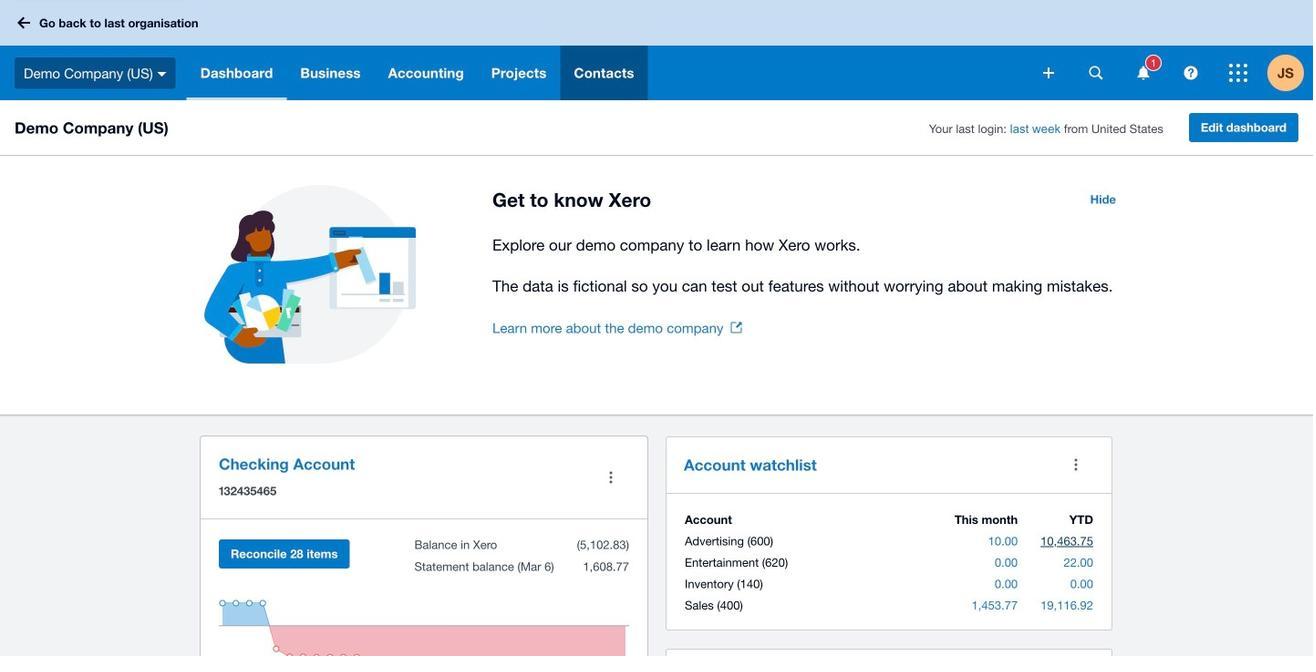 Task type: locate. For each thing, give the bounding box(es) containing it.
svg image
[[17, 17, 30, 29], [1090, 66, 1103, 80], [158, 72, 167, 76]]

banner
[[0, 0, 1314, 100]]

2 horizontal spatial svg image
[[1090, 66, 1103, 80]]

0 horizontal spatial svg image
[[17, 17, 30, 29]]

svg image
[[1230, 64, 1248, 82], [1138, 66, 1150, 80], [1185, 66, 1198, 80], [1044, 68, 1055, 78]]



Task type: describe. For each thing, give the bounding box(es) containing it.
intro banner body element
[[493, 233, 1128, 299]]

manage menu toggle image
[[593, 460, 629, 496]]

1 horizontal spatial svg image
[[158, 72, 167, 76]]



Task type: vqa. For each thing, say whether or not it's contained in the screenshot.
Manage menu toggle image in the bottom left of the page
yes



